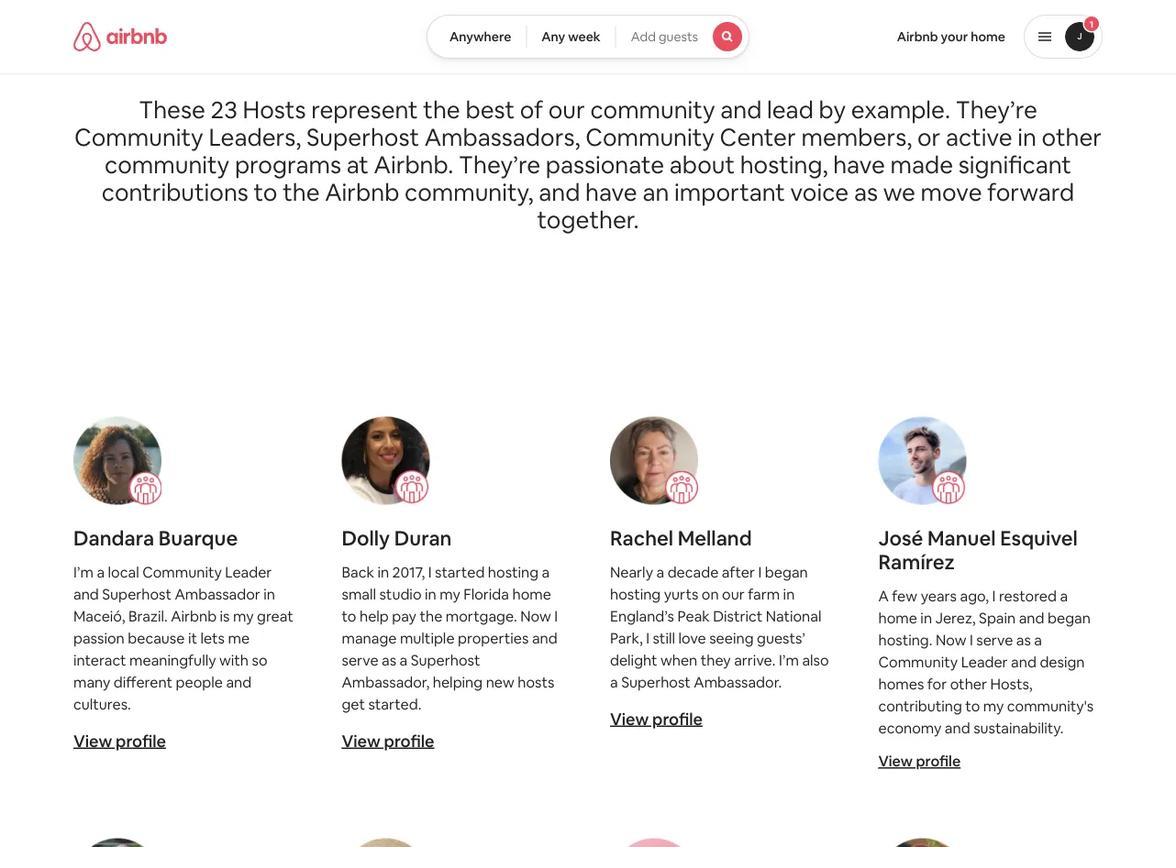 Task type: locate. For each thing, give the bounding box(es) containing it.
airbnb
[[897, 28, 938, 45], [325, 177, 399, 207], [171, 607, 217, 626]]

2 horizontal spatial home
[[971, 28, 1005, 45]]

seeing
[[709, 629, 754, 648]]

to inside back in 2017, i started hosting a small studio in my florida home to help pay the mortgage. now i manage multiple properties and serve as a superhost ambassador, helping new hosts get started.
[[342, 607, 356, 626]]

to inside the these 23 hosts represent the best of our community and lead by example. they're community leaders, superhost ambassadors, community center members, or active in other community programs at airbnb. they're passionate about hosting, have made significant contributions to the airbnb community, and have an important voice as we move forward together.
[[254, 177, 277, 207]]

view down delight
[[610, 709, 649, 730]]

superhost
[[306, 121, 419, 152], [102, 585, 171, 604], [411, 651, 480, 670], [621, 673, 691, 692]]

0 horizontal spatial i'm
[[73, 563, 93, 582]]

me
[[228, 629, 250, 648]]

leader up hosts,
[[961, 653, 1008, 672]]

view down economy
[[878, 752, 913, 771]]

2 horizontal spatial to
[[965, 697, 980, 716]]

0 vertical spatial i'm
[[73, 563, 93, 582]]

great
[[257, 607, 293, 626]]

profile down when
[[652, 709, 703, 730]]

many
[[73, 673, 110, 692]]

1 vertical spatial as
[[1016, 631, 1031, 650]]

1 vertical spatial home
[[512, 585, 551, 604]]

0 horizontal spatial now
[[520, 607, 551, 626]]

airbnb down represent
[[325, 177, 399, 207]]

1 horizontal spatial home
[[878, 609, 917, 628]]

properties
[[458, 629, 529, 648]]

they're down best
[[459, 149, 540, 180]]

home
[[971, 28, 1005, 45], [512, 585, 551, 604], [878, 609, 917, 628]]

leader inside a few years ago, i restored a home in jerez, spain and began hosting. now i serve as a community leader and design homes for other hosts, contributing to my community's economy and sustainability.
[[961, 653, 1008, 672]]

1 vertical spatial our
[[722, 585, 745, 604]]

the
[[510, 20, 578, 77], [423, 94, 460, 125], [283, 177, 320, 207], [420, 607, 442, 626]]

serve
[[976, 631, 1013, 650], [342, 651, 378, 670]]

so
[[252, 651, 267, 670]]

a right restored
[[1060, 587, 1068, 606]]

rachel melland
[[610, 526, 752, 552]]

2 horizontal spatial my
[[983, 697, 1004, 716]]

0 horizontal spatial my
[[233, 607, 254, 626]]

now up properties on the bottom of page
[[520, 607, 551, 626]]

now inside back in 2017, i started hosting a small studio in my florida home to help pay the mortgage. now i manage multiple properties and serve as a superhost ambassador, helping new hosts get started.
[[520, 607, 551, 626]]

have
[[833, 149, 885, 180], [585, 177, 637, 207]]

in inside the these 23 hosts represent the best of our community and lead by example. they're community leaders, superhost ambassadors, community center members, or active in other community programs at airbnb. they're passionate about hosting, have made significant contributions to the airbnb community, and have an important voice as we move forward together.
[[1018, 121, 1037, 152]]

other up forward
[[1042, 121, 1102, 152]]

to up sustainability.
[[965, 697, 980, 716]]

superhost inside the these 23 hosts represent the best of our community and lead by example. they're community leaders, superhost ambassadors, community center members, or active in other community programs at airbnb. they're passionate about hosting, have made significant contributions to the airbnb community, and have an important voice as we move forward together.
[[306, 121, 419, 152]]

2 horizontal spatial airbnb
[[897, 28, 938, 45]]

i right ago,
[[992, 587, 996, 606]]

passion
[[73, 629, 124, 648]]

to down small at the bottom left
[[342, 607, 356, 626]]

forward
[[987, 177, 1074, 207]]

in up national
[[783, 585, 795, 604]]

view profile for dandara buarque
[[73, 731, 166, 752]]

and down "ambassadors,"
[[539, 177, 580, 207]]

in right active
[[1018, 121, 1037, 152]]

hosting inside nearly a decade after i began hosting yurts on our farm in england's peak district national park, i still love seeing guests' delight when they arrive. i'm also a superhost ambassador.
[[610, 585, 661, 604]]

guests'
[[757, 629, 805, 648]]

0 horizontal spatial other
[[950, 675, 987, 694]]

cultures.
[[73, 695, 131, 714]]

view down get
[[342, 731, 380, 752]]

members,
[[801, 121, 912, 152]]

in down years at the bottom of the page
[[920, 609, 932, 628]]

view profile link down started.
[[331, 720, 445, 764]]

in right studio
[[425, 585, 436, 604]]

0 vertical spatial now
[[520, 607, 551, 626]]

studio
[[379, 585, 422, 604]]

1 vertical spatial hosting
[[610, 585, 661, 604]]

view profile link down when
[[599, 698, 714, 742]]

1 vertical spatial they're
[[459, 149, 540, 180]]

home right your at the top right
[[971, 28, 1005, 45]]

nearly
[[610, 563, 653, 582]]

they're up significant
[[956, 94, 1037, 125]]

community inside a few years ago, i restored a home in jerez, spain and began hosting. now i serve as a community leader and design homes for other hosts, contributing to my community's economy and sustainability.
[[878, 653, 958, 672]]

leader up ambassador
[[225, 563, 272, 582]]

airbnb left your at the top right
[[897, 28, 938, 45]]

2 vertical spatial my
[[983, 697, 1004, 716]]

home down few
[[878, 609, 917, 628]]

superhost inside back in 2017, i started hosting a small studio in my florida home to help pay the mortgage. now i manage multiple properties and serve as a superhost ambassador, helping new hosts get started.
[[411, 651, 480, 670]]

contributing
[[878, 697, 962, 716]]

leaders,
[[209, 121, 301, 152]]

contributions
[[102, 177, 248, 207]]

restored
[[999, 587, 1057, 606]]

our
[[548, 94, 585, 125], [722, 585, 745, 604]]

view down cultures.
[[73, 731, 112, 752]]

airbnb inside the these 23 hosts represent the best of our community and lead by example. they're community leaders, superhost ambassadors, community center members, or active in other community programs at airbnb. they're passionate about hosting, have made significant contributions to the airbnb community, and have an important voice as we move forward together.
[[325, 177, 399, 207]]

began up farm
[[765, 563, 808, 582]]

community up an at the right of the page
[[585, 121, 715, 152]]

0 vertical spatial home
[[971, 28, 1005, 45]]

0 vertical spatial to
[[254, 177, 277, 207]]

maceió,
[[73, 607, 125, 626]]

0 vertical spatial they're
[[956, 94, 1037, 125]]

1
[[1090, 18, 1094, 30]]

my
[[440, 585, 460, 604], [233, 607, 254, 626], [983, 697, 1004, 716]]

a right nearly
[[656, 563, 664, 582]]

0 vertical spatial other
[[1042, 121, 1102, 152]]

view profile down when
[[610, 709, 703, 730]]

0 vertical spatial leader
[[225, 563, 272, 582]]

2 vertical spatial as
[[382, 651, 396, 670]]

1 horizontal spatial as
[[854, 177, 878, 207]]

add guests button
[[615, 15, 750, 59]]

0 horizontal spatial airbnb
[[171, 607, 217, 626]]

1 vertical spatial other
[[950, 675, 987, 694]]

began inside a few years ago, i restored a home in jerez, spain and began hosting. now i serve as a community leader and design homes for other hosts, contributing to my community's economy and sustainability.
[[1048, 609, 1091, 628]]

view profile down economy
[[878, 752, 961, 771]]

1 horizontal spatial our
[[722, 585, 745, 604]]

as down restored
[[1016, 631, 1031, 650]]

0 horizontal spatial have
[[585, 177, 637, 207]]

they're
[[956, 94, 1037, 125], [459, 149, 540, 180]]

1 horizontal spatial community
[[590, 94, 715, 125]]

view profile link down cultures.
[[62, 720, 177, 764]]

a
[[97, 563, 105, 582], [542, 563, 550, 582], [656, 563, 664, 582], [1060, 587, 1068, 606], [1034, 631, 1042, 650], [400, 651, 408, 670], [610, 673, 618, 692]]

2 horizontal spatial as
[[1016, 631, 1031, 650]]

view profile link down economy
[[869, 743, 970, 780]]

our right of
[[548, 94, 585, 125]]

and down contributing
[[945, 719, 970, 738]]

jerez,
[[935, 609, 976, 628]]

1 horizontal spatial other
[[1042, 121, 1102, 152]]

other inside the these 23 hosts represent the best of our community and lead by example. they're community leaders, superhost ambassadors, community center members, or active in other community programs at airbnb. they're passionate about hosting, have made significant contributions to the airbnb community, and have an important voice as we move forward together.
[[1042, 121, 1102, 152]]

community down hosting.
[[878, 653, 958, 672]]

2 vertical spatial home
[[878, 609, 917, 628]]

1 horizontal spatial i'm
[[779, 651, 799, 670]]

airbnb your home link
[[886, 17, 1016, 56]]

hosting up florida on the left of page
[[488, 563, 539, 582]]

lets
[[200, 629, 225, 648]]

view profile for josé manuel esquivel ramírez
[[878, 752, 961, 771]]

interact
[[73, 651, 126, 670]]

and up hosts,
[[1011, 653, 1036, 672]]

a left local
[[97, 563, 105, 582]]

0 horizontal spatial our
[[548, 94, 585, 125]]

i'm inside nearly a decade after i began hosting yurts on our farm in england's peak district national park, i still love seeing guests' delight when they arrive. i'm also a superhost ambassador.
[[779, 651, 799, 670]]

0 horizontal spatial home
[[512, 585, 551, 604]]

these
[[139, 94, 205, 125]]

to
[[254, 177, 277, 207], [342, 607, 356, 626], [965, 697, 980, 716]]

1 horizontal spatial began
[[1048, 609, 1091, 628]]

1 horizontal spatial leader
[[961, 653, 1008, 672]]

back in 2017, i started hosting a small studio in my florida home to help pay the mortgage. now i manage multiple properties and serve as a superhost ambassador, helping new hosts get started.
[[342, 563, 558, 714]]

began up design
[[1048, 609, 1091, 628]]

0 vertical spatial my
[[440, 585, 460, 604]]

my inside back in 2017, i started hosting a small studio in my florida home to help pay the mortgage. now i manage multiple properties and serve as a superhost ambassador, helping new hosts get started.
[[440, 585, 460, 604]]

meet
[[398, 20, 502, 77]]

community down members
[[590, 94, 715, 125]]

1 vertical spatial began
[[1048, 609, 1091, 628]]

they
[[701, 651, 731, 670]]

i right after
[[758, 563, 762, 582]]

have left an at the right of the page
[[585, 177, 637, 207]]

i left 'still'
[[646, 629, 649, 648]]

because
[[128, 629, 185, 648]]

also
[[802, 651, 829, 670]]

on
[[702, 585, 719, 604]]

in inside nearly a decade after i began hosting yurts on our farm in england's peak district national park, i still love seeing guests' delight when they arrive. i'm also a superhost ambassador.
[[783, 585, 795, 604]]

lead
[[767, 94, 814, 125]]

serve down manage
[[342, 651, 378, 670]]

view profile link for rachel melland
[[599, 698, 714, 742]]

our up district
[[722, 585, 745, 604]]

and up hosts
[[532, 629, 557, 648]]

ago,
[[960, 587, 989, 606]]

superhost inside nearly a decade after i began hosting yurts on our farm in england's peak district national park, i still love seeing guests' delight when they arrive. i'm also a superhost ambassador.
[[621, 673, 691, 692]]

made
[[890, 149, 953, 180]]

or
[[917, 121, 940, 152]]

my inside a few years ago, i restored a home in jerez, spain and began hosting. now i serve as a community leader and design homes for other hosts, contributing to my community's economy and sustainability.
[[983, 697, 1004, 716]]

my inside i'm a local community leader and superhost ambassador in maceió, brazil. airbnb is my great passion because it lets me interact meaningfully with so many different people and cultures.
[[233, 607, 254, 626]]

started
[[435, 563, 485, 582]]

leader
[[225, 563, 272, 582], [961, 653, 1008, 672]]

0 horizontal spatial to
[[254, 177, 277, 207]]

1 vertical spatial my
[[233, 607, 254, 626]]

have down by
[[833, 149, 885, 180]]

2 vertical spatial to
[[965, 697, 980, 716]]

community inside i'm a local community leader and superhost ambassador in maceió, brazil. airbnb is my great passion because it lets me interact meaningfully with so many different people and cultures.
[[142, 563, 222, 582]]

0 horizontal spatial hosting
[[488, 563, 539, 582]]

members
[[586, 20, 778, 77]]

1 horizontal spatial my
[[440, 585, 460, 604]]

profile down started.
[[384, 731, 434, 752]]

1 vertical spatial i'm
[[779, 651, 799, 670]]

1 vertical spatial now
[[936, 631, 966, 650]]

1 horizontal spatial to
[[342, 607, 356, 626]]

profile down cultures.
[[116, 731, 166, 752]]

profile for duran
[[384, 731, 434, 752]]

0 vertical spatial hosting
[[488, 563, 539, 582]]

ambassadors,
[[424, 121, 580, 152]]

other right the for
[[950, 675, 987, 694]]

park,
[[610, 629, 643, 648]]

airbnb.
[[374, 149, 453, 180]]

our inside the these 23 hosts represent the best of our community and lead by example. they're community leaders, superhost ambassadors, community center members, or active in other community programs at airbnb. they're passionate about hosting, have made significant contributions to the airbnb community, and have an important voice as we move forward together.
[[548, 94, 585, 125]]

1 horizontal spatial serve
[[976, 631, 1013, 650]]

the inside back in 2017, i started hosting a small studio in my florida home to help pay the mortgage. now i manage multiple properties and serve as a superhost ambassador, helping new hosts get started.
[[420, 607, 442, 626]]

now down the "jerez,"
[[936, 631, 966, 650]]

2017,
[[392, 563, 425, 582]]

other
[[1042, 121, 1102, 152], [950, 675, 987, 694]]

as up ambassador, on the bottom
[[382, 651, 396, 670]]

1 vertical spatial airbnb
[[325, 177, 399, 207]]

in inside a few years ago, i restored a home in jerez, spain and began hosting. now i serve as a community leader and design homes for other hosts, contributing to my community's economy and sustainability.
[[920, 609, 932, 628]]

in inside i'm a local community leader and superhost ambassador in maceió, brazil. airbnb is my great passion because it lets me interact meaningfully with so many different people and cultures.
[[264, 585, 275, 604]]

for
[[927, 675, 947, 694]]

hosts,
[[990, 675, 1032, 694]]

as left we
[[854, 177, 878, 207]]

my right is
[[233, 607, 254, 626]]

is
[[220, 607, 230, 626]]

view profile for rachel melland
[[610, 709, 703, 730]]

to down leaders,
[[254, 177, 277, 207]]

few
[[892, 587, 917, 606]]

started.
[[368, 695, 421, 714]]

together.
[[537, 204, 639, 235]]

0 vertical spatial serve
[[976, 631, 1013, 650]]

my down started
[[440, 585, 460, 604]]

profile down economy
[[916, 752, 961, 771]]

and
[[720, 94, 762, 125], [539, 177, 580, 207], [73, 585, 99, 604], [1019, 609, 1044, 628], [532, 629, 557, 648], [1011, 653, 1036, 672], [226, 673, 252, 692], [945, 719, 970, 738]]

i'm down guests' at the bottom right
[[779, 651, 799, 670]]

with
[[219, 651, 249, 670]]

i'm a local community leader and superhost ambassador in maceió, brazil. airbnb is my great passion because it lets me interact meaningfully with so many different people and cultures.
[[73, 563, 293, 714]]

None search field
[[426, 15, 750, 59]]

2 vertical spatial airbnb
[[171, 607, 217, 626]]

view profile link for dandara buarque
[[62, 720, 177, 764]]

as
[[854, 177, 878, 207], [1016, 631, 1031, 650], [382, 651, 396, 670]]

i'm left local
[[73, 563, 93, 582]]

0 horizontal spatial they're
[[459, 149, 540, 180]]

as inside back in 2017, i started hosting a small studio in my florida home to help pay the mortgage. now i manage multiple properties and serve as a superhost ambassador, helping new hosts get started.
[[382, 651, 396, 670]]

serve inside a few years ago, i restored a home in jerez, spain and began hosting. now i serve as a community leader and design homes for other hosts, contributing to my community's economy and sustainability.
[[976, 631, 1013, 650]]

and up maceió, on the bottom
[[73, 585, 99, 604]]

0 vertical spatial as
[[854, 177, 878, 207]]

0 horizontal spatial leader
[[225, 563, 272, 582]]

0 horizontal spatial began
[[765, 563, 808, 582]]

serve down spain
[[976, 631, 1013, 650]]

view profile down started.
[[342, 731, 434, 752]]

hosting down nearly
[[610, 585, 661, 604]]

community up contributions on the top of page
[[74, 121, 203, 152]]

hosting
[[488, 563, 539, 582], [610, 585, 661, 604]]

airbnb up it
[[171, 607, 217, 626]]

1 horizontal spatial hosting
[[610, 585, 661, 604]]

0 horizontal spatial as
[[382, 651, 396, 670]]

0 horizontal spatial serve
[[342, 651, 378, 670]]

and inside back in 2017, i started hosting a small studio in my florida home to help pay the mortgage. now i manage multiple properties and serve as a superhost ambassador, helping new hosts get started.
[[532, 629, 557, 648]]

in up the great
[[264, 585, 275, 604]]

multiple
[[400, 629, 455, 648]]

i
[[428, 563, 432, 582], [758, 563, 762, 582], [992, 587, 996, 606], [554, 607, 558, 626], [646, 629, 649, 648], [970, 631, 973, 650]]

1 horizontal spatial airbnb
[[325, 177, 399, 207]]

community down these
[[105, 149, 230, 180]]

josé manuel esquivel ramírez
[[878, 526, 1078, 576]]

view profile down cultures.
[[73, 731, 166, 752]]

1 vertical spatial to
[[342, 607, 356, 626]]

a down delight
[[610, 673, 618, 692]]

my down hosts,
[[983, 697, 1004, 716]]

home inside the profile element
[[971, 28, 1005, 45]]

0 horizontal spatial community
[[105, 149, 230, 180]]

any week button
[[526, 15, 616, 59]]

now inside a few years ago, i restored a home in jerez, spain and began hosting. now i serve as a community leader and design homes for other hosts, contributing to my community's economy and sustainability.
[[936, 631, 966, 650]]

important
[[674, 177, 785, 207]]

ambassador
[[175, 585, 260, 604]]

after
[[722, 563, 755, 582]]

0 vertical spatial began
[[765, 563, 808, 582]]

manage
[[342, 629, 397, 648]]

0 vertical spatial our
[[548, 94, 585, 125]]

view for dolly duran
[[342, 731, 380, 752]]

1 horizontal spatial now
[[936, 631, 966, 650]]

home right florida on the left of page
[[512, 585, 551, 604]]

0 vertical spatial airbnb
[[897, 28, 938, 45]]

1 vertical spatial serve
[[342, 651, 378, 670]]

1 vertical spatial leader
[[961, 653, 1008, 672]]

community down the buarque
[[142, 563, 222, 582]]



Task type: vqa. For each thing, say whether or not it's contained in the screenshot.
PEAK
yes



Task type: describe. For each thing, give the bounding box(es) containing it.
view for dandara buarque
[[73, 731, 112, 752]]

view for rachel melland
[[610, 709, 649, 730]]

anywhere button
[[426, 15, 527, 59]]

leader inside i'm a local community leader and superhost ambassador in maceió, brazil. airbnb is my great passion because it lets me interact meaningfully with so many different people and cultures.
[[225, 563, 272, 582]]

anywhere
[[449, 28, 511, 45]]

0 vertical spatial community
[[590, 94, 715, 125]]

homes
[[878, 675, 924, 694]]

none search field containing anywhere
[[426, 15, 750, 59]]

airbnb inside i'm a local community leader and superhost ambassador in maceió, brazil. airbnb is my great passion because it lets me interact meaningfully with so many different people and cultures.
[[171, 607, 217, 626]]

arrive.
[[734, 651, 776, 670]]

dandara buarque
[[73, 526, 238, 552]]

community,
[[405, 177, 533, 207]]

home inside a few years ago, i restored a home in jerez, spain and began hosting. now i serve as a community leader and design homes for other hosts, contributing to my community's economy and sustainability.
[[878, 609, 917, 628]]

i up hosts
[[554, 607, 558, 626]]

1 vertical spatial community
[[105, 149, 230, 180]]

any
[[541, 28, 565, 45]]

1 button
[[1024, 15, 1103, 59]]

england's
[[610, 607, 674, 626]]

florida
[[463, 585, 509, 604]]

your
[[941, 28, 968, 45]]

1 horizontal spatial they're
[[956, 94, 1037, 125]]

i'm inside i'm a local community leader and superhost ambassador in maceió, brazil. airbnb is my great passion because it lets me interact meaningfully with so many different people and cultures.
[[73, 563, 93, 582]]

a up design
[[1034, 631, 1042, 650]]

about
[[669, 149, 735, 180]]

we
[[883, 177, 915, 207]]

any week
[[541, 28, 601, 45]]

an
[[642, 177, 669, 207]]

represent
[[311, 94, 418, 125]]

spain
[[979, 609, 1016, 628]]

in right back
[[377, 563, 389, 582]]

our inside nearly a decade after i began hosting yurts on our farm in england's peak district national park, i still love seeing guests' delight when they arrive. i'm also a superhost ambassador.
[[722, 585, 745, 604]]

ambassador,
[[342, 673, 430, 692]]

other inside a few years ago, i restored a home in jerez, spain and began hosting. now i serve as a community leader and design homes for other hosts, contributing to my community's economy and sustainability.
[[950, 675, 987, 694]]

still
[[653, 629, 675, 648]]

mortgage.
[[446, 607, 517, 626]]

a inside i'm a local community leader and superhost ambassador in maceió, brazil. airbnb is my great passion because it lets me interact meaningfully with so many different people and cultures.
[[97, 563, 105, 582]]

people
[[176, 673, 223, 692]]

voice
[[790, 177, 849, 207]]

by
[[819, 94, 846, 125]]

local
[[108, 563, 139, 582]]

passionate
[[546, 149, 664, 180]]

farm
[[748, 585, 780, 604]]

to inside a few years ago, i restored a home in jerez, spain and began hosting. now i serve as a community leader and design homes for other hosts, contributing to my community's economy and sustainability.
[[965, 697, 980, 716]]

economy
[[878, 719, 942, 738]]

airbnb inside the profile element
[[897, 28, 938, 45]]

superhost inside i'm a local community leader and superhost ambassador in maceió, brazil. airbnb is my great passion because it lets me interact meaningfully with so many different people and cultures.
[[102, 585, 171, 604]]

profile for manuel
[[916, 752, 961, 771]]

hosts
[[243, 94, 306, 125]]

view for josé manuel esquivel ramírez
[[878, 752, 913, 771]]

example.
[[851, 94, 950, 125]]

when
[[660, 651, 697, 670]]

helping
[[433, 673, 483, 692]]

meet the members
[[398, 20, 778, 77]]

meaningfully
[[129, 651, 216, 670]]

as inside a few years ago, i restored a home in jerez, spain and began hosting. now i serve as a community leader and design homes for other hosts, contributing to my community's economy and sustainability.
[[1016, 631, 1031, 650]]

week
[[568, 28, 601, 45]]

small
[[342, 585, 376, 604]]

design
[[1040, 653, 1085, 672]]

serve inside back in 2017, i started hosting a small studio in my florida home to help pay the mortgage. now i manage multiple properties and serve as a superhost ambassador, helping new hosts get started.
[[342, 651, 378, 670]]

nearly a decade after i began hosting yurts on our farm in england's peak district national park, i still love seeing guests' delight when they arrive. i'm also a superhost ambassador.
[[610, 563, 829, 692]]

a left nearly
[[542, 563, 550, 582]]

view profile link for josé manuel esquivel ramírez
[[869, 743, 970, 780]]

move
[[921, 177, 982, 207]]

and down restored
[[1019, 609, 1044, 628]]

at
[[346, 149, 369, 180]]

district
[[713, 607, 763, 626]]

different
[[114, 673, 172, 692]]

ramírez
[[878, 549, 955, 576]]

duran
[[394, 526, 452, 552]]

dolly
[[342, 526, 390, 552]]

hosting inside back in 2017, i started hosting a small studio in my florida home to help pay the mortgage. now i manage multiple properties and serve as a superhost ambassador, helping new hosts get started.
[[488, 563, 539, 582]]

years
[[921, 587, 957, 606]]

peak
[[677, 607, 710, 626]]

active
[[946, 121, 1012, 152]]

yurts
[[664, 585, 698, 604]]

of
[[520, 94, 543, 125]]

pay
[[392, 607, 416, 626]]

23
[[211, 94, 238, 125]]

manuel
[[927, 526, 996, 552]]

1 horizontal spatial have
[[833, 149, 885, 180]]

a few years ago, i restored a home in jerez, spain and began hosting. now i serve as a community leader and design homes for other hosts, contributing to my community's economy and sustainability.
[[878, 587, 1094, 738]]

view profile for dolly duran
[[342, 731, 434, 752]]

national
[[766, 607, 821, 626]]

new
[[486, 673, 514, 692]]

dandara
[[73, 526, 154, 552]]

profile for buarque
[[116, 731, 166, 752]]

hosting.
[[878, 631, 932, 650]]

began inside nearly a decade after i began hosting yurts on our farm in england's peak district national park, i still love seeing guests' delight when they arrive. i'm also a superhost ambassador.
[[765, 563, 808, 582]]

and down with
[[226, 673, 252, 692]]

melland
[[678, 526, 752, 552]]

esquivel
[[1000, 526, 1078, 552]]

sustainability.
[[973, 719, 1064, 738]]

as inside the these 23 hosts represent the best of our community and lead by example. they're community leaders, superhost ambassadors, community center members, or active in other community programs at airbnb. they're passionate about hosting, have made significant contributions to the airbnb community, and have an important voice as we move forward together.
[[854, 177, 878, 207]]

and left lead
[[720, 94, 762, 125]]

profile for melland
[[652, 709, 703, 730]]

it
[[188, 629, 197, 648]]

profile element
[[772, 0, 1103, 73]]

home inside back in 2017, i started hosting a small studio in my florida home to help pay the mortgage. now i manage multiple properties and serve as a superhost ambassador, helping new hosts get started.
[[512, 585, 551, 604]]

rachel
[[610, 526, 673, 552]]

i down the "jerez,"
[[970, 631, 973, 650]]

view profile link for dolly duran
[[331, 720, 445, 764]]

these 23 hosts represent the best of our community and lead by example. they're community leaders, superhost ambassadors, community center members, or active in other community programs at airbnb. they're passionate about hosting, have made significant contributions to the airbnb community, and have an important voice as we move forward together.
[[74, 94, 1102, 235]]

add guests
[[631, 28, 698, 45]]

a up ambassador, on the bottom
[[400, 651, 408, 670]]

i right 2017,
[[428, 563, 432, 582]]

love
[[678, 629, 706, 648]]

dolly duran
[[342, 526, 452, 552]]



